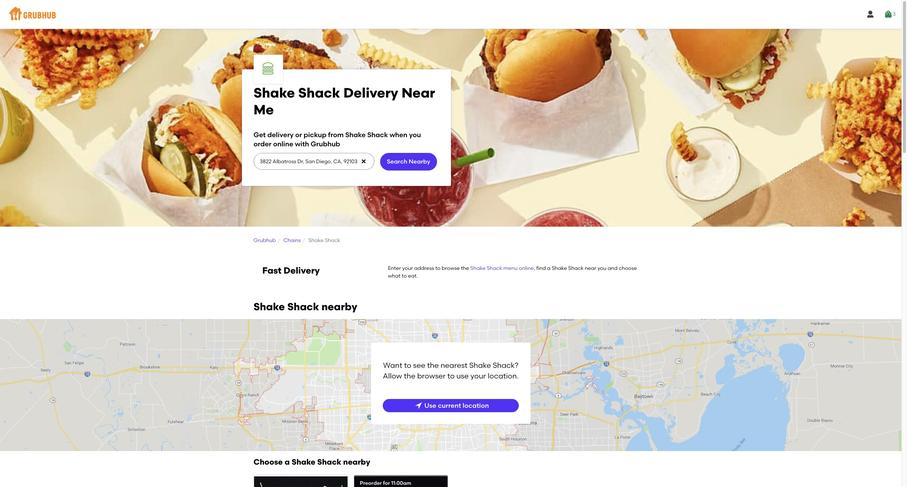 Task type: vqa. For each thing, say whether or not it's contained in the screenshot.
Pennsylvania
no



Task type: locate. For each thing, give the bounding box(es) containing it.
your right use
[[471, 371, 486, 380]]

allow
[[383, 371, 402, 380]]

online left the find
[[519, 265, 534, 272]]

shack
[[298, 85, 340, 101], [367, 130, 388, 139], [325, 237, 340, 244], [487, 265, 502, 272], [568, 265, 584, 272], [287, 300, 319, 313], [317, 457, 341, 466]]

get delivery or pickup from shake shack when you order online with grubhub
[[254, 130, 421, 148]]

menu
[[504, 265, 518, 272]]

the down see
[[404, 371, 416, 380]]

or
[[295, 130, 302, 139]]

browser
[[417, 371, 446, 380]]

to down nearest
[[448, 371, 455, 380]]

to
[[436, 265, 441, 272], [402, 273, 407, 279], [404, 361, 412, 370], [448, 371, 455, 380]]

preorder
[[360, 480, 382, 486]]

0 horizontal spatial you
[[409, 130, 421, 139]]

shack?
[[493, 361, 519, 370]]

1 vertical spatial the
[[427, 361, 439, 370]]

browse
[[442, 265, 460, 272]]

0 horizontal spatial online
[[273, 140, 293, 148]]

delivery
[[344, 85, 398, 101], [284, 265, 320, 276]]

0 vertical spatial grubhub
[[311, 140, 340, 148]]

1 vertical spatial you
[[598, 265, 607, 272]]

1 horizontal spatial delivery
[[344, 85, 398, 101]]

address
[[414, 265, 434, 272]]

shake shack menu online link
[[471, 265, 534, 272]]

choose a shake shack nearby
[[254, 457, 370, 466]]

you right when
[[409, 130, 421, 139]]

enter
[[388, 265, 401, 272]]

shake right from
[[345, 130, 366, 139]]

1 horizontal spatial a
[[547, 265, 551, 272]]

to left browse
[[436, 265, 441, 272]]

delivery
[[267, 130, 294, 139]]

0 vertical spatial a
[[547, 265, 551, 272]]

to left eat. at the bottom left of the page
[[402, 273, 407, 279]]

use
[[457, 371, 469, 380]]

shake up me
[[254, 85, 295, 101]]

you left and
[[598, 265, 607, 272]]

grubhub
[[311, 140, 340, 148], [254, 237, 276, 244]]

the right browse
[[461, 265, 469, 272]]

grubhub left chains
[[254, 237, 276, 244]]

shake inside shake shack delivery near me
[[254, 85, 295, 101]]

shake
[[254, 85, 295, 101], [345, 130, 366, 139], [309, 237, 324, 244], [471, 265, 486, 272], [552, 265, 567, 272], [254, 300, 285, 313], [469, 361, 491, 370], [292, 457, 316, 466]]

svg image
[[866, 10, 875, 19], [884, 10, 893, 19], [361, 158, 367, 164], [414, 401, 423, 410]]

1 horizontal spatial grubhub
[[311, 140, 340, 148]]

grubhub link
[[254, 237, 276, 244]]

, find a shake shack near you and choose what to eat.
[[388, 265, 637, 279]]

chains
[[283, 237, 301, 244]]

you
[[409, 130, 421, 139], [598, 265, 607, 272]]

a inside , find a shake shack near you and choose what to eat.
[[547, 265, 551, 272]]

nearby
[[322, 300, 357, 313], [343, 457, 370, 466]]

choose
[[254, 457, 283, 466]]

0 vertical spatial the
[[461, 265, 469, 272]]

0 vertical spatial delivery
[[344, 85, 398, 101]]

online down delivery
[[273, 140, 293, 148]]

you inside get delivery or pickup from shake shack when you order online with grubhub
[[409, 130, 421, 139]]

0 vertical spatial you
[[409, 130, 421, 139]]

your
[[402, 265, 413, 272], [471, 371, 486, 380]]

online
[[273, 140, 293, 148], [519, 265, 534, 272]]

to left see
[[404, 361, 412, 370]]

svg image inside 3 button
[[884, 10, 893, 19]]

grubhub down pickup
[[311, 140, 340, 148]]

when
[[390, 130, 408, 139]]

me
[[254, 102, 274, 118]]

1 horizontal spatial your
[[471, 371, 486, 380]]

shake inside want to see the nearest shake shack? allow the browser to use your location.
[[469, 361, 491, 370]]

1 vertical spatial grubhub
[[254, 237, 276, 244]]

1 vertical spatial online
[[519, 265, 534, 272]]

search nearby button
[[380, 153, 437, 171]]

order
[[254, 140, 272, 148]]

a
[[547, 265, 551, 272], [285, 457, 290, 466]]

a right the find
[[547, 265, 551, 272]]

shake inside , find a shake shack near you and choose what to eat.
[[552, 265, 567, 272]]

the up browser
[[427, 361, 439, 370]]

shake right browse
[[471, 265, 486, 272]]

the
[[461, 265, 469, 272], [427, 361, 439, 370], [404, 371, 416, 380]]

enter your address to browse the shake shack menu online
[[388, 265, 534, 272]]

shack inside , find a shake shack near you and choose what to eat.
[[568, 265, 584, 272]]

0 horizontal spatial a
[[285, 457, 290, 466]]

shake right the find
[[552, 265, 567, 272]]

2 horizontal spatial the
[[461, 265, 469, 272]]

online inside get delivery or pickup from shake shack when you order online with grubhub
[[273, 140, 293, 148]]

shake up location.
[[469, 361, 491, 370]]

shake shack logo image
[[257, 58, 280, 81], [254, 476, 348, 487], [354, 476, 448, 487]]

preorder for 11:00am
[[360, 480, 411, 486]]

0 horizontal spatial delivery
[[284, 265, 320, 276]]

0 vertical spatial your
[[402, 265, 413, 272]]

your up eat. at the bottom left of the page
[[402, 265, 413, 272]]

0 vertical spatial online
[[273, 140, 293, 148]]

1 horizontal spatial online
[[519, 265, 534, 272]]

current
[[438, 402, 461, 409]]

1 horizontal spatial the
[[427, 361, 439, 370]]

near
[[402, 85, 435, 101]]

3 button
[[884, 8, 896, 21]]

fast delivery
[[262, 265, 320, 276]]

1 vertical spatial your
[[471, 371, 486, 380]]

a right 'choose'
[[285, 457, 290, 466]]

shack inside shake shack delivery near me
[[298, 85, 340, 101]]

1 horizontal spatial you
[[598, 265, 607, 272]]

nearby
[[409, 158, 430, 165]]

2 vertical spatial the
[[404, 371, 416, 380]]

what
[[388, 273, 401, 279]]



Task type: describe. For each thing, give the bounding box(es) containing it.
shake shack nearby
[[254, 300, 357, 313]]

find
[[537, 265, 546, 272]]

shake inside get delivery or pickup from shake shack when you order online with grubhub
[[345, 130, 366, 139]]

svg image inside use current location button
[[414, 401, 423, 410]]

for
[[383, 480, 390, 486]]

shake right 'chains' "link"
[[309, 237, 324, 244]]

get
[[254, 130, 266, 139]]

1 vertical spatial a
[[285, 457, 290, 466]]

1 vertical spatial delivery
[[284, 265, 320, 276]]

want to see the nearest shake shack? allow the browser to use your location.
[[383, 361, 519, 380]]

shake down fast
[[254, 300, 285, 313]]

delivery inside shake shack delivery near me
[[344, 85, 398, 101]]

shake shack
[[309, 237, 340, 244]]

eat.
[[408, 273, 418, 279]]

shake shack delivery near me
[[254, 85, 435, 118]]

use
[[425, 402, 437, 409]]

11:00am
[[391, 480, 411, 486]]

use current location
[[425, 402, 489, 409]]

main navigation navigation
[[0, 0, 902, 29]]

grubhub inside get delivery or pickup from shake shack when you order online with grubhub
[[311, 140, 340, 148]]

location
[[463, 402, 489, 409]]

pickup
[[304, 130, 327, 139]]

search nearby
[[387, 158, 430, 165]]

your inside want to see the nearest shake shack? allow the browser to use your location.
[[471, 371, 486, 380]]

1 vertical spatial nearby
[[343, 457, 370, 466]]

see
[[413, 361, 426, 370]]

0 horizontal spatial the
[[404, 371, 416, 380]]

nearest
[[441, 361, 468, 370]]

0 horizontal spatial grubhub
[[254, 237, 276, 244]]

shack inside get delivery or pickup from shake shack when you order online with grubhub
[[367, 130, 388, 139]]

you inside , find a shake shack near you and choose what to eat.
[[598, 265, 607, 272]]

want
[[383, 361, 402, 370]]

fast
[[262, 265, 282, 276]]

0 horizontal spatial your
[[402, 265, 413, 272]]

near
[[585, 265, 597, 272]]

and
[[608, 265, 618, 272]]

0 vertical spatial nearby
[[322, 300, 357, 313]]

to inside , find a shake shack near you and choose what to eat.
[[402, 273, 407, 279]]

choose
[[619, 265, 637, 272]]

Search Address search field
[[254, 153, 374, 169]]

from
[[328, 130, 344, 139]]

use current location button
[[383, 399, 519, 412]]

shake right 'choose'
[[292, 457, 316, 466]]

location.
[[488, 371, 519, 380]]

,
[[534, 265, 535, 272]]

search
[[387, 158, 407, 165]]

with
[[295, 140, 309, 148]]

chains link
[[283, 237, 301, 244]]

3
[[893, 11, 896, 17]]



